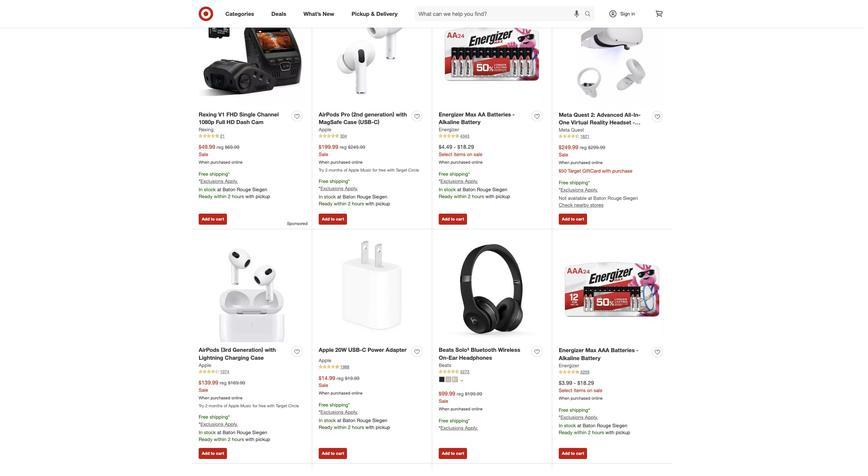 Task type: vqa. For each thing, say whether or not it's contained in the screenshot.
What are Target Circle benefits?
no



Task type: describe. For each thing, give the bounding box(es) containing it.
hd
[[227, 119, 235, 126]]

baton for airpods pro (2nd generation) with magsafe case (usb‑c)
[[343, 194, 355, 200]]

$3.99 - $18.29 select items on sale when purchased online
[[559, 380, 603, 401]]

airpods for airpods (3rd generation) with lightning charging case
[[199, 347, 219, 354]]

(usb‑c)
[[358, 119, 379, 126]]

exclusions apply. link for energizer max aa batteries - alkaline battery
[[440, 178, 478, 184]]

to for airpods (3rd generation) with lightning charging case
[[211, 451, 215, 456]]

$4.49 - $18.29 select items on sale when purchased online
[[439, 144, 483, 165]]

add to cart for energizer max aaa batteries - alkaline battery
[[562, 451, 584, 456]]

free shipping * * exclusions apply. in stock at  baton rouge siegen ready within 2 hours with pickup for apple 20w usb-c power adapter
[[319, 402, 390, 430]]

battery for aaa
[[581, 355, 601, 362]]

wireless
[[498, 347, 520, 354]]

energizer link for energizer max aa batteries - alkaline battery
[[439, 126, 459, 133]]

2 inside the $139.99 reg $169.99 sale when purchased online try 2 months of apple music for free with target circle
[[205, 404, 207, 409]]

add for apple 20w usb-c power adapter
[[322, 451, 330, 456]]

energizer max aaa batteries - alkaline battery link
[[559, 347, 649, 363]]

airpods (3rd generation) with lightning charging case
[[199, 347, 276, 362]]

online for $99.99
[[471, 407, 483, 412]]

batteries for aa
[[487, 111, 511, 118]]

$169.99
[[228, 380, 245, 386]]

ready for airpods pro (2nd generation) with magsafe case (usb‑c)
[[319, 201, 332, 207]]

pickup for apple 20w usb-c power adapter
[[376, 425, 390, 430]]

beats link
[[439, 362, 451, 369]]

&
[[371, 10, 375, 17]]

$199.99 inside $199.99 reg $249.99 sale when purchased online try 2 months of apple music for free with target circle
[[319, 144, 338, 151]]

meta quest 2: advanced all-in- one virtual reality headset - 128gb link
[[559, 111, 649, 134]]

cart for apple 20w usb-c power adapter
[[336, 451, 344, 456]]

hours for airpods (3rd generation) with lightning charging case
[[232, 437, 244, 442]]

with inside $199.99 reg $249.99 sale when purchased online try 2 months of apple music for free with target circle
[[387, 168, 395, 173]]

baton for apple 20w usb-c power adapter
[[343, 418, 355, 424]]

power
[[368, 347, 384, 354]]

in for airpods pro (2nd generation) with magsafe case (usb‑c)
[[319, 194, 323, 200]]

when for $139.99
[[199, 396, 209, 401]]

reg for $199.99
[[340, 144, 347, 150]]

batteries for aaa
[[611, 347, 635, 354]]

free for meta quest 2: advanced all-in- one virtual reality headset - 128gb
[[559, 180, 568, 186]]

what's new link
[[298, 6, 343, 21]]

hours for energizer max aa batteries - alkaline battery
[[472, 193, 484, 199]]

4343 link
[[439, 133, 545, 139]]

add to cart for airpods (3rd generation) with lightning charging case
[[202, 451, 224, 456]]

add to cart button for energizer max aa batteries - alkaline battery
[[439, 214, 467, 225]]

airpods pro (2nd generation) with magsafe case (usb‑c)
[[319, 111, 407, 126]]

purchased for $49.99
[[211, 160, 230, 165]]

magsafe
[[319, 119, 342, 126]]

add to cart button for beats solo³ bluetooth wireless on-ear headphones
[[439, 449, 467, 460]]

shipping for energizer max aaa batteries - alkaline battery
[[570, 407, 588, 413]]

free shipping * * exclusions apply. in stock at  baton rouge siegen ready within 2 hours with pickup for airpods pro (2nd generation) with magsafe case (usb‑c)
[[319, 178, 390, 207]]

airpods pro (2nd generation) with magsafe case (usb‑c) link
[[319, 111, 409, 126]]

dash
[[236, 119, 250, 126]]

cart for beats solo³ bluetooth wireless on-ear headphones
[[456, 451, 464, 456]]

$19.99
[[345, 375, 359, 381]]

meta for meta quest 2: advanced all-in- one virtual reality headset - 128gb
[[559, 111, 572, 118]]

on for $4.49 - $18.29
[[467, 152, 472, 157]]

in for airpods (3rd generation) with lightning charging case
[[199, 430, 203, 436]]

generation)
[[364, 111, 394, 118]]

purchased for $249.99
[[571, 160, 590, 165]]

on-
[[439, 355, 449, 362]]

pickup for energizer max aaa batteries - alkaline battery
[[616, 430, 630, 436]]

shipping for airpods (3rd generation) with lightning charging case
[[210, 414, 228, 420]]

reg for $14.99
[[337, 375, 344, 381]]

rose gold image
[[446, 377, 451, 382]]

free for apple 20w usb-c power adapter
[[319, 402, 328, 408]]

apple 20w usb-c power adapter link
[[319, 346, 407, 354]]

v1
[[218, 111, 225, 118]]

purchase
[[612, 168, 632, 174]]

in for energizer max aa batteries - alkaline battery
[[439, 187, 443, 192]]

add to cart for rexing v1 fhd single channel 1080p full hd dash cam
[[202, 217, 224, 222]]

available
[[568, 195, 587, 201]]

online for $249.99
[[592, 160, 603, 165]]

categories
[[225, 10, 254, 17]]

all-
[[625, 111, 633, 118]]

for for $139.99
[[253, 404, 257, 409]]

baton for meta quest 2: advanced all-in- one virtual reality headset - 128gb
[[593, 195, 606, 201]]

full
[[216, 119, 225, 126]]

within for energizer max aa batteries - alkaline battery
[[454, 193, 467, 199]]

$49.99 reg $69.99 sale when purchased online
[[199, 144, 242, 165]]

- inside $4.49 - $18.29 select items on sale when purchased online
[[454, 144, 456, 151]]

beats solo³ bluetooth wireless on-ear headphones link
[[439, 346, 529, 362]]

generation)
[[233, 347, 263, 354]]

airpods (3rd generation) with lightning charging case link
[[199, 346, 289, 362]]

add to cart for airpods pro (2nd generation) with magsafe case (usb‑c)
[[322, 217, 344, 222]]

- inside $3.99 - $18.29 select items on sale when purchased online
[[574, 380, 576, 387]]

months for $199.99
[[329, 168, 343, 173]]

shipping for beats solo³ bluetooth wireless on-ear headphones
[[450, 418, 468, 424]]

search
[[581, 11, 598, 18]]

- inside energizer max aa batteries - alkaline battery
[[513, 111, 515, 118]]

1621 link
[[559, 134, 665, 140]]

20w
[[335, 347, 347, 354]]

stores
[[590, 202, 603, 208]]

reg for $139.99
[[220, 380, 227, 386]]

to for energizer max aa batteries - alkaline battery
[[451, 217, 455, 222]]

months for $139.99
[[209, 404, 223, 409]]

when for $249.99
[[559, 160, 570, 165]]

cam
[[251, 119, 263, 126]]

pro
[[341, 111, 350, 118]]

when inside $4.49 - $18.29 select items on sale when purchased online
[[439, 160, 449, 165]]

add for airpods (3rd generation) with lightning charging case
[[202, 451, 210, 456]]

$139.99 reg $169.99 sale when purchased online try 2 months of apple music for free with target circle
[[199, 379, 299, 409]]

purchased inside $3.99 - $18.29 select items on sale when purchased online
[[571, 396, 590, 401]]

usb-
[[348, 347, 362, 354]]

apple link for apple 20w usb-c power adapter
[[319, 357, 331, 364]]

free shipping * * exclusions apply. in stock at  baton rouge siegen ready within 2 hours with pickup for energizer max aaa batteries - alkaline battery
[[559, 407, 630, 436]]

rexing v1 fhd single channel 1080p full hd dash cam
[[199, 111, 279, 126]]

to for energizer max aaa batteries - alkaline battery
[[571, 451, 575, 456]]

add for energizer max aaa batteries - alkaline battery
[[562, 451, 570, 456]]

sale for $139.99
[[199, 387, 208, 393]]

online inside $3.99 - $18.29 select items on sale when purchased online
[[592, 396, 603, 401]]

add to cart button for airpods (3rd generation) with lightning charging case
[[199, 449, 227, 460]]

$99.99
[[439, 391, 455, 397]]

1074 link
[[199, 369, 305, 375]]

exclusions for airpods (3rd generation) with lightning charging case
[[200, 421, 223, 427]]

rexing for rexing v1 fhd single channel 1080p full hd dash cam
[[199, 111, 217, 118]]

cart for meta quest 2: advanced all-in- one virtual reality headset - 128gb
[[576, 217, 584, 222]]

meta quest 2: advanced all-in- one virtual reality headset - 128gb
[[559, 111, 641, 134]]

lightning
[[199, 355, 223, 362]]

when inside $3.99 - $18.29 select items on sale when purchased online
[[559, 396, 570, 401]]

(3rd
[[221, 347, 231, 354]]

apply. for energizer max aa batteries - alkaline battery
[[465, 178, 478, 184]]

2:
[[591, 111, 595, 118]]

$199.99 reg $249.99 sale when purchased online try 2 months of apple music for free with target circle
[[319, 144, 419, 173]]

rexing v1 fhd single channel 1080p full hd dash cam link
[[199, 111, 289, 126]]

solo³
[[455, 347, 469, 354]]

1080p
[[199, 119, 214, 126]]

apply. for airpods pro (2nd generation) with magsafe case (usb‑c)
[[345, 186, 358, 191]]

music for $199.99
[[360, 168, 371, 173]]

deals link
[[265, 6, 295, 21]]

sale for $14.99
[[319, 383, 328, 389]]

new
[[323, 10, 334, 17]]

$14.99 reg $19.99 sale when purchased online
[[319, 375, 363, 396]]

rexing link
[[199, 126, 214, 133]]

exclusions apply. link for airpods pro (2nd generation) with magsafe case (usb‑c)
[[320, 186, 358, 191]]

sponsored
[[287, 221, 308, 226]]

what's
[[303, 10, 321, 17]]

reality
[[590, 119, 608, 126]]

purchased for $139.99
[[211, 396, 230, 401]]

pickup & delivery
[[352, 10, 398, 17]]

baton for energizer max aa batteries - alkaline battery
[[463, 187, 475, 192]]

sign in
[[620, 11, 635, 17]]

21
[[220, 134, 225, 139]]

deals
[[271, 10, 286, 17]]

3273
[[460, 369, 469, 375]]

fhd
[[226, 111, 238, 118]]

meta for meta quest
[[559, 127, 570, 133]]

energizer max aa batteries - alkaline battery
[[439, 111, 515, 126]]

pickup for airpods pro (2nd generation) with magsafe case (usb‑c)
[[376, 201, 390, 207]]

$299.99
[[588, 145, 605, 151]]

for for $199.99
[[373, 168, 378, 173]]

with inside $249.99 reg $299.99 sale when purchased online $50 target giftcard with purchase
[[602, 168, 611, 174]]

$4.49
[[439, 144, 452, 151]]

ear
[[449, 355, 457, 362]]

meta quest link
[[559, 127, 584, 134]]

stock for apple 20w usb-c power adapter
[[324, 418, 336, 424]]

black image
[[439, 377, 445, 382]]

energizer up '$4.49'
[[439, 127, 459, 133]]

4343
[[460, 134, 469, 139]]

charging
[[225, 355, 249, 362]]

apply. for apple 20w usb-c power adapter
[[345, 409, 358, 415]]

free for energizer max aaa batteries - alkaline battery
[[559, 407, 568, 413]]

sale for $49.99
[[199, 152, 208, 157]]

all colors element
[[460, 378, 463, 383]]

select for $3.99
[[559, 388, 572, 394]]

in-
[[633, 111, 641, 118]]

purchased for $99.99
[[451, 407, 470, 412]]

free for beats solo³ bluetooth wireless on-ear headphones
[[439, 418, 448, 424]]

free shipping * * exclusions apply. not available at baton rouge siegen check nearby stores
[[559, 180, 638, 208]]

try for $199.99
[[319, 168, 324, 173]]

add for rexing v1 fhd single channel 1080p full hd dash cam
[[202, 217, 210, 222]]

304
[[340, 134, 347, 139]]

add for meta quest 2: advanced all-in- one virtual reality headset - 128gb
[[562, 217, 570, 222]]

apple link for airpods pro (2nd generation) with magsafe case (usb‑c)
[[319, 126, 331, 133]]

categories link
[[220, 6, 263, 21]]

exclusions apply. link for energizer max aaa batteries - alkaline battery
[[560, 414, 598, 420]]

pickup & delivery link
[[346, 6, 406, 21]]

nearby
[[574, 202, 589, 208]]



Task type: locate. For each thing, give the bounding box(es) containing it.
add to cart button for rexing v1 fhd single channel 1080p full hd dash cam
[[199, 214, 227, 225]]

rexing v1 fhd single channel 1080p full hd dash cam image
[[199, 0, 305, 107], [199, 0, 305, 107]]

$199.99 down magsafe
[[319, 144, 338, 151]]

items inside $4.49 - $18.29 select items on sale when purchased online
[[454, 152, 466, 157]]

select inside $4.49 - $18.29 select items on sale when purchased online
[[439, 152, 452, 157]]

energizer link up $3.99
[[559, 363, 579, 369]]

sale inside $4.49 - $18.29 select items on sale when purchased online
[[474, 152, 482, 157]]

delivery
[[376, 10, 398, 17]]

0 horizontal spatial energizer link
[[439, 126, 459, 133]]

airpods up lightning
[[199, 347, 219, 354]]

1 horizontal spatial on
[[587, 388, 592, 394]]

on inside $3.99 - $18.29 select items on sale when purchased online
[[587, 388, 592, 394]]

for down 1074 link
[[253, 404, 257, 409]]

1 vertical spatial energizer link
[[559, 363, 579, 369]]

when inside $14.99 reg $19.99 sale when purchased online
[[319, 391, 329, 396]]

circle for airpods (3rd generation) with lightning charging case
[[288, 404, 299, 409]]

target inside the $139.99 reg $169.99 sale when purchased online try 2 months of apple music for free with target circle
[[276, 404, 287, 409]]

gold image
[[452, 377, 458, 382]]

1621
[[580, 134, 589, 139]]

on inside $4.49 - $18.29 select items on sale when purchased online
[[467, 152, 472, 157]]

1 horizontal spatial airpods
[[319, 111, 339, 118]]

rexing up 1080p
[[199, 111, 217, 118]]

0 vertical spatial max
[[465, 111, 476, 118]]

reg inside $99.99 reg $199.99 sale when purchased online
[[457, 391, 464, 397]]

meta up one
[[559, 111, 572, 118]]

what's new
[[303, 10, 334, 17]]

0 horizontal spatial alkaline
[[439, 119, 460, 126]]

0 vertical spatial music
[[360, 168, 371, 173]]

batteries inside energizer max aa batteries - alkaline battery
[[487, 111, 511, 118]]

bluetooth
[[471, 347, 496, 354]]

rexing down 1080p
[[199, 127, 214, 133]]

1 vertical spatial airpods
[[199, 347, 219, 354]]

0 vertical spatial rexing
[[199, 111, 217, 118]]

purchased up giftcard at the right
[[571, 160, 590, 165]]

0 vertical spatial for
[[373, 168, 378, 173]]

beats solo³ bluetooth wireless on-ear headphones
[[439, 347, 520, 362]]

one
[[559, 119, 570, 126]]

check nearby stores button
[[559, 202, 603, 209]]

purchased for $199.99
[[331, 160, 350, 165]]

3209
[[580, 370, 589, 375]]

online down 3209 link
[[592, 396, 603, 401]]

free shipping * * exclusions apply. in stock at  baton rouge siegen ready within 2 hours with pickup for airpods (3rd generation) with lightning charging case
[[199, 414, 270, 442]]

0 horizontal spatial $249.99
[[348, 144, 365, 150]]

1 vertical spatial $18.29
[[577, 380, 594, 387]]

shipping for energizer max aa batteries - alkaline battery
[[450, 171, 468, 177]]

0 vertical spatial airpods
[[319, 111, 339, 118]]

free for airpods (3rd generation) with lightning charging case
[[199, 414, 208, 420]]

energizer inside energizer max aaa batteries - alkaline battery
[[559, 347, 584, 354]]

1 horizontal spatial alkaline
[[559, 355, 580, 362]]

add for airpods pro (2nd generation) with magsafe case (usb‑c)
[[322, 217, 330, 222]]

sale inside $199.99 reg $249.99 sale when purchased online try 2 months of apple music for free with target circle
[[319, 152, 328, 157]]

0 vertical spatial batteries
[[487, 111, 511, 118]]

energizer max aaa batteries - alkaline battery
[[559, 347, 639, 362]]

1 vertical spatial rexing
[[199, 127, 214, 133]]

purchased inside $99.99 reg $199.99 sale when purchased online
[[451, 407, 470, 412]]

$18.29 inside $4.49 - $18.29 select items on sale when purchased online
[[457, 144, 474, 151]]

sale down $49.99
[[199, 152, 208, 157]]

0 vertical spatial sale
[[474, 152, 482, 157]]

case for generation)
[[250, 355, 264, 362]]

purchased down $69.99
[[211, 160, 230, 165]]

0 horizontal spatial for
[[253, 404, 257, 409]]

beats
[[439, 347, 454, 354], [439, 363, 451, 368]]

pickup for airpods (3rd generation) with lightning charging case
[[256, 437, 270, 442]]

with inside the airpods pro (2nd generation) with magsafe case (usb‑c)
[[396, 111, 407, 118]]

sale for $249.99
[[559, 152, 568, 158]]

rouge for airpods pro (2nd generation) with magsafe case (usb‑c)
[[357, 194, 371, 200]]

meta
[[559, 111, 572, 118], [559, 127, 570, 133]]

1 horizontal spatial case
[[343, 119, 357, 126]]

reg down 1988
[[337, 375, 344, 381]]

1 vertical spatial max
[[585, 347, 596, 354]]

0 vertical spatial on
[[467, 152, 472, 157]]

$18.29 down 4343 on the right top of page
[[457, 144, 474, 151]]

siegen for energizer max aa batteries - alkaline battery
[[492, 187, 507, 192]]

case down generation) at bottom
[[250, 355, 264, 362]]

apple link down magsafe
[[319, 126, 331, 133]]

0 vertical spatial free
[[379, 168, 386, 173]]

apple link up '$14.99'
[[319, 357, 331, 364]]

when inside $249.99 reg $299.99 sale when purchased online $50 target giftcard with purchase
[[559, 160, 570, 165]]

0 horizontal spatial select
[[439, 152, 452, 157]]

music
[[360, 168, 371, 173], [240, 404, 251, 409]]

1 vertical spatial case
[[250, 355, 264, 362]]

exclusions apply. link for meta quest 2: advanced all-in- one virtual reality headset - 128gb
[[560, 187, 598, 193]]

$249.99 down 304 link
[[348, 144, 365, 150]]

on
[[467, 152, 472, 157], [587, 388, 592, 394]]

1 vertical spatial select
[[559, 388, 572, 394]]

1074
[[220, 369, 229, 375]]

0 vertical spatial $18.29
[[457, 144, 474, 151]]

energizer up 3209 on the right bottom
[[559, 347, 584, 354]]

reg inside $14.99 reg $19.99 sale when purchased online
[[337, 375, 344, 381]]

target for airpods (3rd generation) with lightning charging case
[[276, 404, 287, 409]]

1 vertical spatial meta
[[559, 127, 570, 133]]

0 horizontal spatial airpods
[[199, 347, 219, 354]]

with inside airpods (3rd generation) with lightning charging case
[[265, 347, 276, 354]]

meta quest 2: advanced all-in-one virtual reality headset - 128gb image
[[559, 0, 665, 107], [559, 0, 665, 107]]

music for $139.99
[[240, 404, 251, 409]]

1 horizontal spatial circle
[[408, 168, 419, 173]]

baton inside free shipping * * exclusions apply. not available at baton rouge siegen check nearby stores
[[593, 195, 606, 201]]

battery down aaa
[[581, 355, 601, 362]]

2 horizontal spatial target
[[568, 168, 581, 174]]

1 vertical spatial quest
[[571, 127, 584, 133]]

airpods (3rd generation) with lightning charging case image
[[199, 236, 305, 342], [199, 236, 305, 342]]

beats down on-
[[439, 363, 451, 368]]

- inside energizer max aaa batteries - alkaline battery
[[636, 347, 639, 354]]

max left aaa
[[585, 347, 596, 354]]

$18.29 inside $3.99 - $18.29 select items on sale when purchased online
[[577, 380, 594, 387]]

when
[[199, 160, 209, 165], [319, 160, 329, 165], [439, 160, 449, 165], [559, 160, 570, 165], [319, 391, 329, 396], [199, 396, 209, 401], [559, 396, 570, 401], [439, 407, 449, 412]]

1 rexing from the top
[[199, 111, 217, 118]]

free for $199.99
[[379, 168, 386, 173]]

1 vertical spatial circle
[[288, 404, 299, 409]]

- up 4343 link
[[513, 111, 515, 118]]

free inside the $139.99 reg $169.99 sale when purchased online try 2 months of apple music for free with target circle
[[259, 404, 266, 409]]

1 horizontal spatial max
[[585, 347, 596, 354]]

1 horizontal spatial $18.29
[[577, 380, 594, 387]]

0 horizontal spatial max
[[465, 111, 476, 118]]

0 vertical spatial try
[[319, 168, 324, 173]]

add to cart for energizer max aa batteries - alkaline battery
[[442, 217, 464, 222]]

free inside $199.99 reg $249.99 sale when purchased online try 2 months of apple music for free with target circle
[[379, 168, 386, 173]]

select down $3.99
[[559, 388, 572, 394]]

quest down virtual
[[571, 127, 584, 133]]

ready for energizer max aa batteries - alkaline battery
[[439, 193, 453, 199]]

1988
[[340, 365, 349, 370]]

cart
[[216, 217, 224, 222], [336, 217, 344, 222], [456, 217, 464, 222], [576, 217, 584, 222], [216, 451, 224, 456], [336, 451, 344, 456], [456, 451, 464, 456], [576, 451, 584, 456]]

free shipping * * exclusions apply.
[[439, 418, 478, 431]]

apple inside "link"
[[319, 347, 334, 354]]

shipping for apple 20w usb-c power adapter
[[330, 402, 348, 408]]

sign in link
[[603, 6, 646, 21]]

channel
[[257, 111, 279, 118]]

purchased inside the $49.99 reg $69.99 sale when purchased online
[[211, 160, 230, 165]]

add to cart button for meta quest 2: advanced all-in- one virtual reality headset - 128gb
[[559, 214, 587, 225]]

free shipping * * exclusions apply. in stock at  baton rouge siegen ready within 2 hours with pickup
[[199, 171, 270, 199], [439, 171, 510, 199], [319, 178, 390, 207], [319, 402, 390, 430], [559, 407, 630, 436], [199, 414, 270, 442]]

reg down 1621
[[580, 145, 587, 151]]

1 horizontal spatial energizer link
[[559, 363, 579, 369]]

siegen for meta quest 2: advanced all-in- one virtual reality headset - 128gb
[[623, 195, 638, 201]]

not
[[559, 195, 567, 201]]

2 beats from the top
[[439, 363, 451, 368]]

search button
[[581, 6, 598, 23]]

$69.99
[[225, 144, 239, 150]]

purchased down '$4.49'
[[451, 160, 470, 165]]

circle for airpods pro (2nd generation) with magsafe case (usb‑c)
[[408, 168, 419, 173]]

1 vertical spatial try
[[199, 404, 204, 409]]

- right '$4.49'
[[454, 144, 456, 151]]

1 horizontal spatial try
[[319, 168, 324, 173]]

0 horizontal spatial of
[[224, 404, 227, 409]]

sale down the $99.99
[[439, 398, 448, 404]]

0 horizontal spatial batteries
[[487, 111, 511, 118]]

siegen for apple 20w usb-c power adapter
[[372, 418, 387, 424]]

music inside $199.99 reg $249.99 sale when purchased online try 2 months of apple music for free with target circle
[[360, 168, 371, 173]]

aaa
[[598, 347, 609, 354]]

purchased down $3.99
[[571, 396, 590, 401]]

siegen inside free shipping * * exclusions apply. not available at baton rouge siegen check nearby stores
[[623, 195, 638, 201]]

0 horizontal spatial free
[[259, 404, 266, 409]]

energizer max aa batteries - alkaline battery image
[[439, 0, 545, 107], [439, 0, 545, 107]]

energizer up 4343 on the right top of page
[[439, 111, 464, 118]]

rouge inside free shipping * * exclusions apply. not available at baton rouge siegen check nearby stores
[[608, 195, 622, 201]]

pickup
[[256, 193, 270, 199], [496, 193, 510, 199], [376, 201, 390, 207], [376, 425, 390, 430], [616, 430, 630, 436], [256, 437, 270, 442]]

add to cart button for apple 20w usb-c power adapter
[[319, 449, 347, 460]]

0 horizontal spatial battery
[[461, 119, 480, 126]]

with inside the $139.99 reg $169.99 sale when purchased online try 2 months of apple music for free with target circle
[[267, 404, 275, 409]]

purchased for $14.99
[[331, 391, 350, 396]]

1 horizontal spatial for
[[373, 168, 378, 173]]

free for $139.99
[[259, 404, 266, 409]]

select inside $3.99 - $18.29 select items on sale when purchased online
[[559, 388, 572, 394]]

target for airpods pro (2nd generation) with magsafe case (usb‑c)
[[396, 168, 407, 173]]

sale down magsafe
[[319, 152, 328, 157]]

hours
[[232, 193, 244, 199], [472, 193, 484, 199], [352, 201, 364, 207], [352, 425, 364, 430], [592, 430, 604, 436], [232, 437, 244, 442]]

1 meta from the top
[[559, 111, 572, 118]]

$249.99 reg $299.99 sale when purchased online $50 target giftcard with purchase
[[559, 144, 632, 174]]

0 vertical spatial beats
[[439, 347, 454, 354]]

online inside $249.99 reg $299.99 sale when purchased online $50 target giftcard with purchase
[[592, 160, 603, 165]]

1 vertical spatial items
[[574, 388, 586, 394]]

add
[[202, 217, 210, 222], [322, 217, 330, 222], [442, 217, 450, 222], [562, 217, 570, 222], [202, 451, 210, 456], [322, 451, 330, 456], [442, 451, 450, 456], [562, 451, 570, 456]]

hours for airpods pro (2nd generation) with magsafe case (usb‑c)
[[352, 201, 364, 207]]

batteries right aaa
[[611, 347, 635, 354]]

$50
[[559, 168, 567, 174]]

1 beats from the top
[[439, 347, 454, 354]]

online up giftcard at the right
[[592, 160, 603, 165]]

0 horizontal spatial on
[[467, 152, 472, 157]]

case down pro
[[343, 119, 357, 126]]

1 vertical spatial sale
[[594, 388, 602, 394]]

alkaline up '$4.49'
[[439, 119, 460, 126]]

21 link
[[199, 133, 305, 139]]

1 vertical spatial alkaline
[[559, 355, 580, 362]]

0 horizontal spatial try
[[199, 404, 204, 409]]

quest
[[574, 111, 589, 118], [571, 127, 584, 133]]

sale inside $14.99 reg $19.99 sale when purchased online
[[319, 383, 328, 389]]

alkaline up $3.99
[[559, 355, 580, 362]]

when inside the $139.99 reg $169.99 sale when purchased online try 2 months of apple music for free with target circle
[[199, 396, 209, 401]]

beats up on-
[[439, 347, 454, 354]]

1 horizontal spatial items
[[574, 388, 586, 394]]

- right $3.99
[[574, 380, 576, 387]]

apple inside $199.99 reg $249.99 sale when purchased online try 2 months of apple music for free with target circle
[[348, 168, 359, 173]]

$139.99
[[199, 379, 218, 386]]

items down 4343 on the right top of page
[[454, 152, 466, 157]]

sale up $50
[[559, 152, 568, 158]]

1 vertical spatial free
[[259, 404, 266, 409]]

$249.99 inside $249.99 reg $299.99 sale when purchased online $50 target giftcard with purchase
[[559, 144, 578, 151]]

select
[[439, 152, 452, 157], [559, 388, 572, 394]]

apple inside the $139.99 reg $169.99 sale when purchased online try 2 months of apple music for free with target circle
[[228, 404, 239, 409]]

apple 20w usb-c power adapter
[[319, 347, 407, 354]]

energizer max aaa batteries - alkaline battery image
[[559, 236, 665, 343], [559, 236, 665, 343]]

0 horizontal spatial music
[[240, 404, 251, 409]]

of down 304
[[344, 168, 347, 173]]

0 vertical spatial $199.99
[[319, 144, 338, 151]]

free inside free shipping * * exclusions apply.
[[439, 418, 448, 424]]

circle inside the $139.99 reg $169.99 sale when purchased online try 2 months of apple music for free with target circle
[[288, 404, 299, 409]]

3209 link
[[559, 369, 665, 375]]

months inside $199.99 reg $249.99 sale when purchased online try 2 months of apple music for free with target circle
[[329, 168, 343, 173]]

1 horizontal spatial $199.99
[[465, 391, 482, 397]]

apply. for airpods (3rd generation) with lightning charging case
[[225, 421, 238, 427]]

add to cart for apple 20w usb-c power adapter
[[322, 451, 344, 456]]

1 vertical spatial batteries
[[611, 347, 635, 354]]

apple link down lightning
[[199, 362, 211, 369]]

- inside meta quest 2: advanced all-in- one virtual reality headset - 128gb
[[633, 119, 635, 126]]

1 vertical spatial music
[[240, 404, 251, 409]]

1 horizontal spatial free
[[379, 168, 386, 173]]

energizer
[[439, 111, 464, 118], [439, 127, 459, 133], [559, 347, 584, 354], [559, 363, 579, 369]]

energizer up $3.99
[[559, 363, 579, 369]]

at for airpods (3rd generation) with lightning charging case
[[217, 430, 221, 436]]

reg for $49.99
[[217, 144, 224, 150]]

0 vertical spatial items
[[454, 152, 466, 157]]

siegen for airpods (3rd generation) with lightning charging case
[[252, 430, 267, 436]]

- down in-
[[633, 119, 635, 126]]

0 horizontal spatial months
[[209, 404, 223, 409]]

giftcard
[[582, 168, 601, 174]]

select down '$4.49'
[[439, 152, 452, 157]]

pickup
[[352, 10, 369, 17]]

beats for beats solo³ bluetooth wireless on-ear headphones
[[439, 347, 454, 354]]

quest up virtual
[[574, 111, 589, 118]]

within
[[214, 193, 226, 199], [454, 193, 467, 199], [334, 201, 347, 207], [334, 425, 347, 430], [574, 430, 587, 436], [214, 437, 226, 442]]

0 horizontal spatial $18.29
[[457, 144, 474, 151]]

1 vertical spatial on
[[587, 388, 592, 394]]

ready
[[199, 193, 212, 199], [439, 193, 453, 199], [319, 201, 332, 207], [319, 425, 332, 430], [559, 430, 573, 436], [199, 437, 212, 442]]

all colors image
[[460, 379, 463, 382]]

online up free shipping * * exclusions apply.
[[471, 407, 483, 412]]

$199.99 down 3273
[[465, 391, 482, 397]]

for down 304 link
[[373, 168, 378, 173]]

airpods up magsafe
[[319, 111, 339, 118]]

add for beats solo³ bluetooth wireless on-ear headphones
[[442, 451, 450, 456]]

apply. for energizer max aaa batteries - alkaline battery
[[585, 414, 598, 420]]

0 vertical spatial quest
[[574, 111, 589, 118]]

stock for energizer max aaa batteries - alkaline battery
[[564, 423, 576, 429]]

case for (2nd
[[343, 119, 357, 126]]

case inside the airpods pro (2nd generation) with magsafe case (usb‑c)
[[343, 119, 357, 126]]

battery for aa
[[461, 119, 480, 126]]

apple 20w usb-c power adapter image
[[319, 236, 425, 342], [319, 236, 425, 342]]

try inside the $139.99 reg $169.99 sale when purchased online try 2 months of apple music for free with target circle
[[199, 404, 204, 409]]

items down 3209 on the right bottom
[[574, 388, 586, 394]]

rexing inside rexing v1 fhd single channel 1080p full hd dash cam
[[199, 111, 217, 118]]

at
[[217, 187, 221, 192], [457, 187, 461, 192], [337, 194, 341, 200], [588, 195, 592, 201], [337, 418, 341, 424], [577, 423, 581, 429], [217, 430, 221, 436]]

$249.99 inside $199.99 reg $249.99 sale when purchased online try 2 months of apple music for free with target circle
[[348, 144, 365, 150]]

apply. inside free shipping * * exclusions apply. not available at baton rouge siegen check nearby stores
[[585, 187, 598, 193]]

case
[[343, 119, 357, 126], [250, 355, 264, 362]]

$18.29 down 3209 on the right bottom
[[577, 380, 594, 387]]

0 vertical spatial battery
[[461, 119, 480, 126]]

sale down $139.99 at the left
[[199, 387, 208, 393]]

free for energizer max aa batteries - alkaline battery
[[439, 171, 448, 177]]

0 vertical spatial energizer link
[[439, 126, 459, 133]]

online inside $99.99 reg $199.99 sale when purchased online
[[471, 407, 483, 412]]

1 vertical spatial battery
[[581, 355, 601, 362]]

energizer link
[[439, 126, 459, 133], [559, 363, 579, 369]]

target inside $199.99 reg $249.99 sale when purchased online try 2 months of apple music for free with target circle
[[396, 168, 407, 173]]

reg inside the $49.99 reg $69.99 sale when purchased online
[[217, 144, 224, 150]]

apply. inside free shipping * * exclusions apply.
[[465, 425, 478, 431]]

at for airpods pro (2nd generation) with magsafe case (usb‑c)
[[337, 194, 341, 200]]

of inside the $139.99 reg $169.99 sale when purchased online try 2 months of apple music for free with target circle
[[224, 404, 227, 409]]

online down $19.99
[[351, 391, 363, 396]]

max inside energizer max aa batteries - alkaline battery
[[465, 111, 476, 118]]

exclusions apply. link for apple 20w usb-c power adapter
[[320, 409, 358, 415]]

check
[[559, 202, 573, 208]]

reg
[[217, 144, 224, 150], [340, 144, 347, 150], [580, 145, 587, 151], [337, 375, 344, 381], [220, 380, 227, 386], [457, 391, 464, 397]]

reg down 21
[[217, 144, 224, 150]]

of for $139.99
[[224, 404, 227, 409]]

1 horizontal spatial target
[[396, 168, 407, 173]]

battery inside energizer max aaa batteries - alkaline battery
[[581, 355, 601, 362]]

airpods pro (2nd generation) with magsafe case (usb‑c) image
[[319, 0, 425, 107], [319, 0, 425, 107]]

0 horizontal spatial $199.99
[[319, 144, 338, 151]]

sale inside $3.99 - $18.29 select items on sale when purchased online
[[594, 388, 602, 394]]

baton for energizer max aaa batteries - alkaline battery
[[583, 423, 596, 429]]

within for apple 20w usb-c power adapter
[[334, 425, 347, 430]]

128gb
[[559, 127, 576, 134]]

1 vertical spatial beats
[[439, 363, 451, 368]]

online inside $199.99 reg $249.99 sale when purchased online try 2 months of apple music for free with target circle
[[351, 160, 363, 165]]

2 meta from the top
[[559, 127, 570, 133]]

sale inside $249.99 reg $299.99 sale when purchased online $50 target giftcard with purchase
[[559, 152, 568, 158]]

online inside the $139.99 reg $169.99 sale when purchased online try 2 months of apple music for free with target circle
[[231, 396, 242, 401]]

reg down 1074
[[220, 380, 227, 386]]

sale down '$14.99'
[[319, 383, 328, 389]]

$249.99 down 128gb
[[559, 144, 578, 151]]

on down 4343 on the right top of page
[[467, 152, 472, 157]]

quest inside meta quest 2: advanced all-in- one virtual reality headset - 128gb
[[574, 111, 589, 118]]

alkaline for energizer max aa batteries - alkaline battery
[[439, 119, 460, 126]]

-
[[513, 111, 515, 118], [633, 119, 635, 126], [454, 144, 456, 151], [636, 347, 639, 354], [574, 380, 576, 387]]

0 horizontal spatial sale
[[474, 152, 482, 157]]

cart for energizer max aaa batteries - alkaline battery
[[576, 451, 584, 456]]

months
[[329, 168, 343, 173], [209, 404, 223, 409]]

add to cart button for airpods pro (2nd generation) with magsafe case (usb‑c)
[[319, 214, 347, 225]]

at for energizer max aaa batteries - alkaline battery
[[577, 423, 581, 429]]

1 vertical spatial for
[[253, 404, 257, 409]]

of
[[344, 168, 347, 173], [224, 404, 227, 409]]

online for $14.99
[[351, 391, 363, 396]]

0 vertical spatial circle
[[408, 168, 419, 173]]

beats solo³ bluetooth wireless on-ear headphones image
[[439, 236, 545, 342], [439, 236, 545, 342]]

headset
[[609, 119, 631, 126]]

reg right the $99.99
[[457, 391, 464, 397]]

0 vertical spatial alkaline
[[439, 119, 460, 126]]

beats inside beats solo³ bluetooth wireless on-ear headphones
[[439, 347, 454, 354]]

0 vertical spatial months
[[329, 168, 343, 173]]

$199.99 inside $99.99 reg $199.99 sale when purchased online
[[465, 391, 482, 397]]

$18.29
[[457, 144, 474, 151], [577, 380, 594, 387]]

purchased down 304
[[331, 160, 350, 165]]

1 horizontal spatial music
[[360, 168, 371, 173]]

1 horizontal spatial sale
[[594, 388, 602, 394]]

online down 4343 link
[[471, 160, 483, 165]]

within for energizer max aaa batteries - alkaline battery
[[574, 430, 587, 436]]

sale
[[474, 152, 482, 157], [594, 388, 602, 394]]

target
[[396, 168, 407, 173], [568, 168, 581, 174], [276, 404, 287, 409]]

0 vertical spatial select
[[439, 152, 452, 157]]

meta quest
[[559, 127, 584, 133]]

purchased inside $14.99 reg $19.99 sale when purchased online
[[331, 391, 350, 396]]

battery inside energizer max aa batteries - alkaline battery
[[461, 119, 480, 126]]

sale down 4343 link
[[474, 152, 482, 157]]

for inside the $139.99 reg $169.99 sale when purchased online try 2 months of apple music for free with target circle
[[253, 404, 257, 409]]

circle
[[408, 168, 419, 173], [288, 404, 299, 409]]

online inside the $49.99 reg $69.99 sale when purchased online
[[231, 160, 242, 165]]

- up 3209 link
[[636, 347, 639, 354]]

$14.99
[[319, 375, 335, 382]]

shipping inside free shipping * * exclusions apply.
[[450, 418, 468, 424]]

alkaline inside energizer max aa batteries - alkaline battery
[[439, 119, 460, 126]]

try inside $199.99 reg $249.99 sale when purchased online try 2 months of apple music for free with target circle
[[319, 168, 324, 173]]

1 horizontal spatial months
[[329, 168, 343, 173]]

1 horizontal spatial of
[[344, 168, 347, 173]]

beats for beats
[[439, 363, 451, 368]]

select for $4.49
[[439, 152, 452, 157]]

add to cart for beats solo³ bluetooth wireless on-ear headphones
[[442, 451, 464, 456]]

$18.29 for $3.99 - $18.29
[[577, 380, 594, 387]]

0 vertical spatial meta
[[559, 111, 572, 118]]

exclusions inside free shipping * * exclusions apply.
[[440, 425, 464, 431]]

1 horizontal spatial batteries
[[611, 347, 635, 354]]

apple link
[[319, 126, 331, 133], [319, 357, 331, 364], [199, 362, 211, 369]]

sale inside $99.99 reg $199.99 sale when purchased online
[[439, 398, 448, 404]]

siegen
[[252, 187, 267, 192], [492, 187, 507, 192], [372, 194, 387, 200], [623, 195, 638, 201], [372, 418, 387, 424], [612, 423, 627, 429], [252, 430, 267, 436]]

energizer link up '$4.49'
[[439, 126, 459, 133]]

reg for $249.99
[[580, 145, 587, 151]]

online down $169.99
[[231, 396, 242, 401]]

1 horizontal spatial battery
[[581, 355, 601, 362]]

online inside $4.49 - $18.29 select items on sale when purchased online
[[471, 160, 483, 165]]

rouge for energizer max aa batteries - alkaline battery
[[477, 187, 491, 192]]

purchased up free shipping * * exclusions apply.
[[451, 407, 470, 412]]

online for $139.99
[[231, 396, 242, 401]]

circle inside $199.99 reg $249.99 sale when purchased online try 2 months of apple music for free with target circle
[[408, 168, 419, 173]]

0 horizontal spatial items
[[454, 152, 466, 157]]

online down 304 link
[[351, 160, 363, 165]]

exclusions for airpods pro (2nd generation) with magsafe case (usb‑c)
[[320, 186, 343, 191]]

cart for rexing v1 fhd single channel 1080p full hd dash cam
[[216, 217, 224, 222]]

batteries inside energizer max aaa batteries - alkaline battery
[[611, 347, 635, 354]]

purchased down $19.99
[[331, 391, 350, 396]]

apply. for beats solo³ bluetooth wireless on-ear headphones
[[465, 425, 478, 431]]

meta inside meta quest 2: advanced all-in- one virtual reality headset - 128gb
[[559, 111, 572, 118]]

online for $49.99
[[231, 160, 242, 165]]

batteries right aa
[[487, 111, 511, 118]]

max left aa
[[465, 111, 476, 118]]

at inside free shipping * * exclusions apply. not available at baton rouge siegen check nearby stores
[[588, 195, 592, 201]]

purchased inside $249.99 reg $299.99 sale when purchased online $50 target giftcard with purchase
[[571, 160, 590, 165]]

0 horizontal spatial circle
[[288, 404, 299, 409]]

target inside $249.99 reg $299.99 sale when purchased online $50 target giftcard with purchase
[[568, 168, 581, 174]]

meta down one
[[559, 127, 570, 133]]

reg down 304
[[340, 144, 347, 150]]

1 horizontal spatial $249.99
[[559, 144, 578, 151]]

alkaline inside energizer max aaa batteries - alkaline battery
[[559, 355, 580, 362]]

items for $4.49
[[454, 152, 466, 157]]

baton
[[223, 187, 235, 192], [463, 187, 475, 192], [343, 194, 355, 200], [593, 195, 606, 201], [343, 418, 355, 424], [583, 423, 596, 429], [223, 430, 235, 436]]

of down 1074
[[224, 404, 227, 409]]

stock for airpods (3rd generation) with lightning charging case
[[204, 430, 216, 436]]

advanced
[[597, 111, 623, 118]]

2 inside $199.99 reg $249.99 sale when purchased online try 2 months of apple music for free with target circle
[[325, 168, 328, 173]]

2
[[325, 168, 328, 173], [228, 193, 231, 199], [468, 193, 471, 199], [348, 201, 351, 207], [205, 404, 207, 409], [348, 425, 351, 430], [588, 430, 591, 436], [228, 437, 231, 442]]

energizer inside energizer max aa batteries - alkaline battery
[[439, 111, 464, 118]]

free
[[379, 168, 386, 173], [259, 404, 266, 409]]

items inside $3.99 - $18.29 select items on sale when purchased online
[[574, 388, 586, 394]]

single
[[239, 111, 255, 118]]

max for aaa
[[585, 347, 596, 354]]

0 horizontal spatial target
[[276, 404, 287, 409]]

1 horizontal spatial select
[[559, 388, 572, 394]]

1 vertical spatial $199.99
[[465, 391, 482, 397]]

1 vertical spatial months
[[209, 404, 223, 409]]

in
[[631, 11, 635, 17]]

battery down aa
[[461, 119, 480, 126]]

What can we help you find? suggestions appear below search field
[[414, 6, 586, 21]]

online inside $14.99 reg $19.99 sale when purchased online
[[351, 391, 363, 396]]

purchased inside $199.99 reg $249.99 sale when purchased online try 2 months of apple music for free with target circle
[[331, 160, 350, 165]]

shipping inside free shipping * * exclusions apply. not available at baton rouge siegen check nearby stores
[[570, 180, 588, 186]]

ready for airpods (3rd generation) with lightning charging case
[[199, 437, 212, 442]]

reg for $99.99
[[457, 391, 464, 397]]

reg inside $199.99 reg $249.99 sale when purchased online try 2 months of apple music for free with target circle
[[340, 144, 347, 150]]

headphones
[[459, 355, 492, 362]]

0 vertical spatial of
[[344, 168, 347, 173]]

sign
[[620, 11, 630, 17]]

max
[[465, 111, 476, 118], [585, 347, 596, 354]]

$3.99
[[559, 380, 572, 387]]

for inside $199.99 reg $249.99 sale when purchased online try 2 months of apple music for free with target circle
[[373, 168, 378, 173]]

airpods inside the airpods pro (2nd generation) with magsafe case (usb‑c)
[[319, 111, 339, 118]]

2 rexing from the top
[[199, 127, 214, 133]]

case inside airpods (3rd generation) with lightning charging case
[[250, 355, 264, 362]]

add to cart button for energizer max aaa batteries - alkaline battery
[[559, 449, 587, 460]]

0 horizontal spatial case
[[250, 355, 264, 362]]

exclusions for energizer max aa batteries - alkaline battery
[[440, 178, 464, 184]]

purchased down $139.99 at the left
[[211, 396, 230, 401]]

months inside the $139.99 reg $169.99 sale when purchased online try 2 months of apple music for free with target circle
[[209, 404, 223, 409]]

online down $69.99
[[231, 160, 242, 165]]

on for $3.99 - $18.29
[[587, 388, 592, 394]]

when inside $199.99 reg $249.99 sale when purchased online try 2 months of apple music for free with target circle
[[319, 160, 329, 165]]

$18.29 for $4.49 - $18.29
[[457, 144, 474, 151]]

purchased inside $4.49 - $18.29 select items on sale when purchased online
[[451, 160, 470, 165]]

exclusions for beats solo³ bluetooth wireless on-ear headphones
[[440, 425, 464, 431]]

sale down 3209 link
[[594, 388, 602, 394]]

1 vertical spatial of
[[224, 404, 227, 409]]

to
[[211, 217, 215, 222], [331, 217, 335, 222], [451, 217, 455, 222], [571, 217, 575, 222], [211, 451, 215, 456], [331, 451, 335, 456], [451, 451, 455, 456], [571, 451, 575, 456]]

of inside $199.99 reg $249.99 sale when purchased online try 2 months of apple music for free with target circle
[[344, 168, 347, 173]]

on down 3209 on the right bottom
[[587, 388, 592, 394]]

0 vertical spatial case
[[343, 119, 357, 126]]



